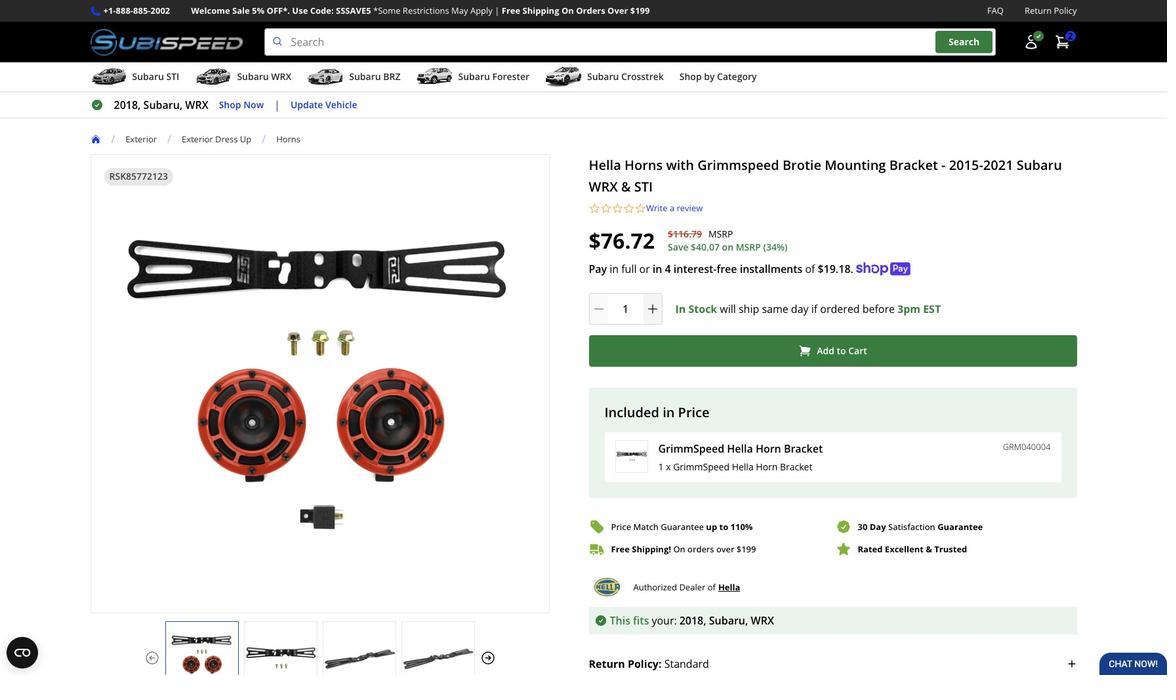 Task type: describe. For each thing, give the bounding box(es) containing it.
full
[[622, 262, 637, 276]]

885-
[[133, 5, 151, 16]]

update vehicle
[[291, 98, 357, 111]]

write a review link
[[646, 202, 703, 214]]

2 rsk85772123 2015-2021 subaru wrx & sti hella horns with grimmspeed brotie mounting bracket, image from the left
[[244, 635, 317, 675]]

in for included
[[663, 403, 675, 421]]

welcome
[[191, 5, 230, 16]]

1 horizontal spatial msrp
[[736, 241, 761, 253]]

shop now
[[219, 98, 264, 111]]

update
[[291, 98, 323, 111]]

hella inside the hella horns with grimmspeed brotie mounting bracket  - 2015-2021 subaru wrx & sti
[[589, 156, 621, 174]]

3 empty star image from the left
[[623, 203, 635, 214]]

decrement image
[[592, 302, 605, 315]]

$116.79
[[668, 228, 702, 240]]

add
[[817, 344, 835, 357]]

1 horizontal spatial free
[[611, 543, 630, 555]]

110%
[[731, 521, 753, 533]]

up
[[240, 133, 252, 145]]

1 vertical spatial grimmspeed
[[673, 460, 730, 473]]

included in price
[[605, 403, 710, 421]]

interest-
[[674, 262, 717, 276]]

*some restrictions may apply | free shipping on orders over $199
[[373, 5, 650, 16]]

/ for exterior dress up
[[167, 132, 171, 146]]

a subaru wrx thumbnail image image
[[195, 67, 232, 87]]

3pm
[[898, 302, 921, 316]]

over
[[608, 5, 628, 16]]

standard
[[665, 657, 709, 672]]

shop for shop now
[[219, 98, 241, 111]]

888-
[[116, 5, 133, 16]]

your:
[[652, 614, 677, 628]]

same
[[762, 302, 789, 316]]

1 vertical spatial on
[[674, 543, 686, 555]]

2 button
[[1048, 29, 1077, 55]]

price match guarantee up to 110%
[[611, 521, 753, 533]]

faq link
[[988, 4, 1004, 18]]

+1-888-885-2002
[[103, 5, 170, 16]]

hella link
[[718, 580, 740, 595]]

grm040004 grimmspeed hella horn bracket - 2015+ wrx / 2015+ sti, image
[[616, 441, 647, 472]]

subaru wrx button
[[195, 65, 292, 91]]

/ for exterior
[[111, 132, 115, 146]]

shipping
[[523, 5, 559, 16]]

1 vertical spatial 2018,
[[680, 614, 706, 628]]

$116.79 msrp save $40.07 on msrp (34%)
[[668, 228, 788, 253]]

0 vertical spatial $199
[[630, 5, 650, 16]]

vehicle
[[326, 98, 357, 111]]

2 guarantee from the left
[[938, 521, 983, 533]]

return policy
[[1025, 5, 1077, 16]]

category
[[717, 70, 757, 83]]

horns inside the hella horns with grimmspeed brotie mounting bracket  - 2015-2021 subaru wrx & sti
[[625, 156, 663, 174]]

1 horizontal spatial in
[[653, 262, 662, 276]]

on
[[722, 241, 734, 253]]

subaru brz button
[[307, 65, 401, 91]]

subaru sti button
[[90, 65, 179, 91]]

day
[[791, 302, 809, 316]]

free
[[717, 262, 737, 276]]

return for return policy: standard
[[589, 657, 625, 672]]

0 horizontal spatial subaru,
[[143, 98, 183, 112]]

in stock will ship same day if ordered before 3pm est
[[676, 302, 941, 316]]

1 horizontal spatial $199
[[737, 543, 756, 555]]

off*.
[[267, 5, 290, 16]]

by
[[704, 70, 715, 83]]

this fits your: 2018, subaru, wrx
[[610, 614, 774, 628]]

open widget image
[[7, 637, 38, 669]]

mounting
[[825, 156, 886, 174]]

subaru sti
[[132, 70, 179, 83]]

satisfaction
[[889, 521, 936, 533]]

will
[[720, 302, 736, 316]]

hella inside authorized dealer of hella
[[718, 582, 740, 593]]

4 rsk85772123 2015-2021 subaru wrx & sti hella horns with grimmspeed brotie mounting bracket, image from the left
[[402, 635, 474, 675]]

cart
[[849, 344, 867, 357]]

(34%)
[[763, 241, 788, 253]]

or
[[640, 262, 650, 276]]

1 rsk85772123 2015-2021 subaru wrx & sti hella horns with grimmspeed brotie mounting bracket, image from the left
[[166, 635, 238, 675]]

/ for horns
[[262, 132, 266, 146]]

4
[[665, 262, 671, 276]]

welcome sale 5% off*. use code: sssave5
[[191, 5, 371, 16]]

hella down grimmspeed hella horn bracket
[[732, 460, 754, 473]]

search input field
[[264, 28, 996, 56]]

brz
[[383, 70, 401, 83]]

save
[[668, 241, 689, 253]]

fits
[[633, 614, 649, 628]]

return policy link
[[1025, 4, 1077, 18]]

ship
[[739, 302, 759, 316]]

subaru wrx
[[237, 70, 292, 83]]

1 horizontal spatial price
[[678, 403, 710, 421]]

& inside the hella horns with grimmspeed brotie mounting bracket  - 2015-2021 subaru wrx & sti
[[621, 178, 631, 196]]

2018, subaru, wrx
[[114, 98, 208, 112]]

wrx inside the hella horns with grimmspeed brotie mounting bracket  - 2015-2021 subaru wrx & sti
[[589, 178, 618, 196]]

before
[[863, 302, 895, 316]]

1 vertical spatial horn
[[756, 460, 778, 473]]

exterior for exterior
[[126, 133, 157, 145]]

review
[[677, 202, 703, 214]]

use
[[292, 5, 308, 16]]

code:
[[310, 5, 334, 16]]

match
[[634, 521, 659, 533]]

return for return policy
[[1025, 5, 1052, 16]]

shop by category
[[680, 70, 757, 83]]

pay in full or in 4 interest-free installments of $19.18 .
[[589, 262, 854, 276]]

1 vertical spatial to
[[720, 521, 729, 533]]

1 vertical spatial price
[[611, 521, 631, 533]]



Task type: vqa. For each thing, say whether or not it's contained in the screenshot.
leftmost &
yes



Task type: locate. For each thing, give the bounding box(es) containing it.
1 vertical spatial &
[[926, 543, 932, 555]]

0 horizontal spatial $199
[[630, 5, 650, 16]]

button image
[[1023, 34, 1039, 50]]

subaru
[[132, 70, 164, 83], [237, 70, 269, 83], [349, 70, 381, 83], [458, 70, 490, 83], [587, 70, 619, 83], [1017, 156, 1062, 174]]

1 horizontal spatial /
[[167, 132, 171, 146]]

5%
[[252, 5, 265, 16]]

2 horizontal spatial in
[[663, 403, 675, 421]]

0 vertical spatial price
[[678, 403, 710, 421]]

subaru forester
[[458, 70, 530, 83]]

3 / from the left
[[262, 132, 266, 146]]

orders
[[688, 543, 714, 555]]

& left trusted
[[926, 543, 932, 555]]

msrp right on
[[736, 241, 761, 253]]

subaru for subaru sti
[[132, 70, 164, 83]]

1 vertical spatial |
[[274, 98, 280, 112]]

sale
[[232, 5, 250, 16]]

horns down update
[[276, 133, 301, 145]]

return
[[1025, 5, 1052, 16], [589, 657, 625, 672]]

add to cart
[[817, 344, 867, 357]]

exterior link down 2018, subaru, wrx
[[126, 133, 167, 145]]

a
[[670, 202, 675, 214]]

in right included
[[663, 403, 675, 421]]

| right now
[[274, 98, 280, 112]]

in left 4
[[653, 262, 662, 276]]

in for pay
[[610, 262, 619, 276]]

over
[[717, 543, 735, 555]]

search
[[949, 36, 980, 48]]

1 horizontal spatial |
[[495, 5, 500, 16]]

0 horizontal spatial horns
[[276, 133, 301, 145]]

sti inside subaru sti dropdown button
[[166, 70, 179, 83]]

exterior link up rsk85772123
[[126, 133, 157, 145]]

shop left "by"
[[680, 70, 702, 83]]

shop pay image
[[856, 262, 911, 275]]

0 horizontal spatial /
[[111, 132, 115, 146]]

/ down 2018, subaru, wrx
[[167, 132, 171, 146]]

stock
[[689, 302, 717, 316]]

add to cart button
[[589, 335, 1077, 367]]

grm040004
[[1003, 441, 1051, 453]]

excellent
[[885, 543, 924, 555]]

subaru up now
[[237, 70, 269, 83]]

1 horizontal spatial of
[[805, 262, 815, 276]]

0 vertical spatial return
[[1025, 5, 1052, 16]]

guarantee up trusted
[[938, 521, 983, 533]]

-
[[942, 156, 946, 174]]

1
[[658, 460, 664, 473]]

1 horizontal spatial guarantee
[[938, 521, 983, 533]]

subaru up 2018, subaru, wrx
[[132, 70, 164, 83]]

0 horizontal spatial of
[[708, 581, 716, 593]]

search button
[[936, 31, 993, 53]]

0 horizontal spatial msrp
[[709, 228, 733, 240]]

1 horizontal spatial shop
[[680, 70, 702, 83]]

1 vertical spatial return
[[589, 657, 625, 672]]

1 horizontal spatial &
[[926, 543, 932, 555]]

grimmspeed up x
[[658, 441, 725, 456]]

of left '$19.18'
[[805, 262, 815, 276]]

price up grimmspeed hella horn bracket
[[678, 403, 710, 421]]

empty star image left empty star icon
[[589, 203, 600, 214]]

horn up 1 x grimmspeed hella horn bracket
[[756, 441, 781, 456]]

1 vertical spatial bracket
[[784, 441, 823, 456]]

0 horizontal spatial &
[[621, 178, 631, 196]]

0 vertical spatial free
[[502, 5, 520, 16]]

empty star image left write
[[623, 203, 635, 214]]

in left full
[[610, 262, 619, 276]]

of left hella link
[[708, 581, 716, 593]]

$76.72
[[589, 226, 655, 254]]

this
[[610, 614, 631, 628]]

sti
[[166, 70, 179, 83], [634, 178, 653, 196]]

1 x grimmspeed hella horn bracket
[[658, 460, 813, 473]]

shop
[[680, 70, 702, 83], [219, 98, 241, 111]]

1 vertical spatial shop
[[219, 98, 241, 111]]

subaru, down hella link
[[709, 614, 748, 628]]

subaru for subaru crosstrek
[[587, 70, 619, 83]]

subaru for subaru forester
[[458, 70, 490, 83]]

ordered
[[820, 302, 860, 316]]

| right apply
[[495, 5, 500, 16]]

a subaru forester thumbnail image image
[[416, 67, 453, 87]]

home image
[[90, 134, 101, 144]]

2
[[1068, 30, 1073, 42]]

2 empty star image from the left
[[600, 203, 612, 214]]

shop inside dropdown button
[[680, 70, 702, 83]]

0 horizontal spatial shop
[[219, 98, 241, 111]]

2 vertical spatial bracket
[[780, 460, 813, 473]]

hella up 1 x grimmspeed hella horn bracket
[[727, 441, 753, 456]]

price
[[678, 403, 710, 421], [611, 521, 631, 533]]

hella
[[589, 156, 621, 174], [727, 441, 753, 456], [732, 460, 754, 473], [718, 582, 740, 593]]

1 horizontal spatial sti
[[634, 178, 653, 196]]

subaru inside dropdown button
[[458, 70, 490, 83]]

subispeed logo image
[[90, 28, 243, 56]]

0 vertical spatial shop
[[680, 70, 702, 83]]

empty star image
[[612, 203, 623, 214]]

0 horizontal spatial |
[[274, 98, 280, 112]]

0 vertical spatial of
[[805, 262, 815, 276]]

exterior for exterior dress up
[[182, 133, 213, 145]]

0 vertical spatial horn
[[756, 441, 781, 456]]

subaru left forester
[[458, 70, 490, 83]]

1 / from the left
[[111, 132, 115, 146]]

2018,
[[114, 98, 141, 112], [680, 614, 706, 628]]

up
[[706, 521, 717, 533]]

may
[[452, 5, 468, 16]]

1 horizontal spatial to
[[837, 344, 846, 357]]

0 vertical spatial to
[[837, 344, 846, 357]]

hella right dealer
[[718, 582, 740, 593]]

2 / from the left
[[167, 132, 171, 146]]

1 horizontal spatial subaru,
[[709, 614, 748, 628]]

0 horizontal spatial return
[[589, 657, 625, 672]]

0 vertical spatial horns
[[276, 133, 301, 145]]

faq
[[988, 5, 1004, 16]]

increment image
[[646, 302, 659, 315]]

2018, right your:
[[680, 614, 706, 628]]

1 vertical spatial subaru,
[[709, 614, 748, 628]]

1 horizontal spatial 2018,
[[680, 614, 706, 628]]

free right apply
[[502, 5, 520, 16]]

subaru for subaru brz
[[349, 70, 381, 83]]

exterior up rsk85772123
[[126, 133, 157, 145]]

return left policy:
[[589, 657, 625, 672]]

authorized dealer of hella
[[634, 581, 740, 593]]

hella up empty star icon
[[589, 156, 621, 174]]

subaru inside "dropdown button"
[[349, 70, 381, 83]]

exterior link
[[126, 133, 167, 145], [126, 133, 157, 145]]

horns left the with
[[625, 156, 663, 174]]

empty star image up $76.72
[[600, 203, 612, 214]]

subaru brz
[[349, 70, 401, 83]]

grimmspeed
[[698, 156, 779, 174]]

subaru crosstrek
[[587, 70, 664, 83]]

subaru left 'brz'
[[349, 70, 381, 83]]

0 vertical spatial on
[[562, 5, 574, 16]]

1 vertical spatial free
[[611, 543, 630, 555]]

of inside authorized dealer of hella
[[708, 581, 716, 593]]

a subaru brz thumbnail image image
[[307, 67, 344, 87]]

& up empty star icon
[[621, 178, 631, 196]]

0 vertical spatial sti
[[166, 70, 179, 83]]

included
[[605, 403, 659, 421]]

a subaru sti thumbnail image image
[[90, 67, 127, 87]]

msrp up on
[[709, 228, 733, 240]]

to right add
[[837, 344, 846, 357]]

return left policy
[[1025, 5, 1052, 16]]

in
[[676, 302, 686, 316]]

0 horizontal spatial on
[[562, 5, 574, 16]]

hella image
[[589, 578, 626, 597]]

+1-888-885-2002 link
[[103, 4, 170, 18]]

2018, down subaru sti dropdown button
[[114, 98, 141, 112]]

crosstrek
[[621, 70, 664, 83]]

1 vertical spatial $199
[[737, 543, 756, 555]]

subaru, down subaru sti
[[143, 98, 183, 112]]

trusted
[[935, 543, 967, 555]]

installments
[[740, 262, 803, 276]]

sti inside the hella horns with grimmspeed brotie mounting bracket  - 2015-2021 subaru wrx & sti
[[634, 178, 653, 196]]

1 vertical spatial sti
[[634, 178, 653, 196]]

apply
[[470, 5, 493, 16]]

0 horizontal spatial sti
[[166, 70, 179, 83]]

0 horizontal spatial price
[[611, 521, 631, 533]]

1 vertical spatial horns
[[625, 156, 663, 174]]

1 horizontal spatial horns
[[625, 156, 663, 174]]

.
[[851, 262, 854, 276]]

empty star image right empty star icon
[[635, 203, 646, 214]]

1 exterior from the left
[[126, 133, 157, 145]]

authorized
[[634, 581, 677, 593]]

1 vertical spatial of
[[708, 581, 716, 593]]

exterior dress up
[[182, 133, 252, 145]]

2015-
[[949, 156, 984, 174]]

0 vertical spatial grimmspeed
[[658, 441, 725, 456]]

go to right image image
[[480, 650, 496, 666]]

4 empty star image from the left
[[635, 203, 646, 214]]

price left the match
[[611, 521, 631, 533]]

sti up 2018, subaru, wrx
[[166, 70, 179, 83]]

1 horizontal spatial exterior
[[182, 133, 213, 145]]

3 rsk85772123 2015-2021 subaru wrx & sti hella horns with grimmspeed brotie mounting bracket, image from the left
[[323, 635, 395, 675]]

forester
[[492, 70, 530, 83]]

a subaru crosstrek thumbnail image image
[[545, 67, 582, 87]]

rsk85772123 2015-2021 subaru wrx & sti hella horns with grimmspeed brotie mounting bracket, image
[[166, 635, 238, 675], [244, 635, 317, 675], [323, 635, 395, 675], [402, 635, 474, 675]]

free left the shipping!
[[611, 543, 630, 555]]

on
[[562, 5, 574, 16], [674, 543, 686, 555]]

subaru for subaru wrx
[[237, 70, 269, 83]]

1 horizontal spatial return
[[1025, 5, 1052, 16]]

/ right up
[[262, 132, 266, 146]]

in
[[610, 262, 619, 276], [653, 262, 662, 276], [663, 403, 675, 421]]

hella horns with grimmspeed brotie mounting bracket  - 2015-2021 subaru wrx & sti
[[589, 156, 1062, 196]]

grimmspeed right x
[[673, 460, 730, 473]]

0 vertical spatial &
[[621, 178, 631, 196]]

0 horizontal spatial guarantee
[[661, 521, 704, 533]]

30
[[858, 521, 868, 533]]

to right up
[[720, 521, 729, 533]]

0 vertical spatial bracket
[[890, 156, 938, 174]]

shop by category button
[[680, 65, 757, 91]]

0 vertical spatial |
[[495, 5, 500, 16]]

subaru left crosstrek
[[587, 70, 619, 83]]

shop left now
[[219, 98, 241, 111]]

horn down grimmspeed hella horn bracket
[[756, 460, 778, 473]]

restrictions
[[403, 5, 449, 16]]

2002
[[151, 5, 170, 16]]

exterior left dress
[[182, 133, 213, 145]]

empty star image
[[589, 203, 600, 214], [600, 203, 612, 214], [623, 203, 635, 214], [635, 203, 646, 214]]

0 vertical spatial 2018,
[[114, 98, 141, 112]]

|
[[495, 5, 500, 16], [274, 98, 280, 112]]

subaru inside the hella horns with grimmspeed brotie mounting bracket  - 2015-2021 subaru wrx & sti
[[1017, 156, 1062, 174]]

1 horizontal spatial on
[[674, 543, 686, 555]]

pay
[[589, 262, 607, 276]]

update vehicle button
[[291, 98, 357, 113]]

$40.07
[[691, 241, 720, 253]]

write a review
[[646, 202, 703, 214]]

day
[[870, 521, 886, 533]]

bracket inside the hella horns with grimmspeed brotie mounting bracket  - 2015-2021 subaru wrx & sti
[[890, 156, 938, 174]]

1 guarantee from the left
[[661, 521, 704, 533]]

brotie
[[783, 156, 822, 174]]

shop for shop by category
[[680, 70, 702, 83]]

dealer
[[679, 581, 706, 593]]

horns link
[[276, 133, 311, 145], [276, 133, 301, 145]]

if
[[812, 302, 818, 316]]

0 horizontal spatial 2018,
[[114, 98, 141, 112]]

to inside button
[[837, 344, 846, 357]]

0 horizontal spatial exterior
[[126, 133, 157, 145]]

30 day satisfaction guarantee
[[858, 521, 983, 533]]

subaru right 2021 in the right of the page
[[1017, 156, 1062, 174]]

0 horizontal spatial to
[[720, 521, 729, 533]]

None number field
[[589, 293, 662, 325]]

subaru forester button
[[416, 65, 530, 91]]

est
[[923, 302, 941, 316]]

2021
[[984, 156, 1014, 174]]

2 horizontal spatial /
[[262, 132, 266, 146]]

/ right home image
[[111, 132, 115, 146]]

0 vertical spatial subaru,
[[143, 98, 183, 112]]

guarantee up free shipping! on orders over $199
[[661, 521, 704, 533]]

shipping!
[[632, 543, 671, 555]]

0 horizontal spatial in
[[610, 262, 619, 276]]

2 exterior from the left
[[182, 133, 213, 145]]

1 empty star image from the left
[[589, 203, 600, 214]]

return inside "link"
[[1025, 5, 1052, 16]]

sssave5
[[336, 5, 371, 16]]

now
[[244, 98, 264, 111]]

rated
[[858, 543, 883, 555]]

wrx
[[271, 70, 292, 83], [185, 98, 208, 112], [589, 178, 618, 196], [751, 614, 774, 628]]

0 horizontal spatial free
[[502, 5, 520, 16]]

rated excellent & trusted
[[858, 543, 967, 555]]

wrx inside dropdown button
[[271, 70, 292, 83]]

sti up write
[[634, 178, 653, 196]]

return policy: standard
[[589, 657, 709, 672]]



